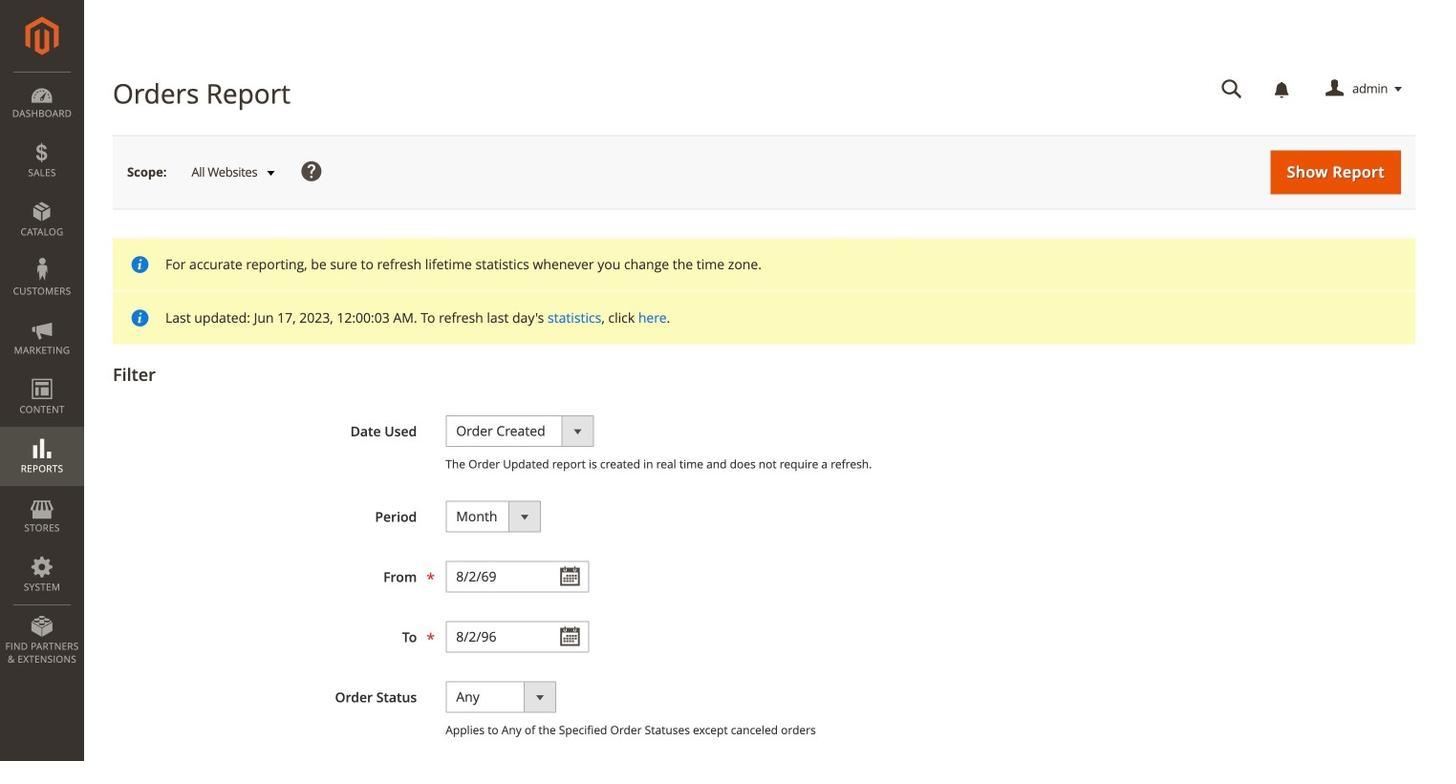 Task type: describe. For each thing, give the bounding box(es) containing it.
magento admin panel image
[[25, 16, 59, 55]]



Task type: locate. For each thing, give the bounding box(es) containing it.
menu bar
[[0, 72, 84, 676]]

None text field
[[1209, 73, 1256, 106]]

None text field
[[446, 562, 589, 593], [446, 622, 589, 653], [446, 562, 589, 593], [446, 622, 589, 653]]



